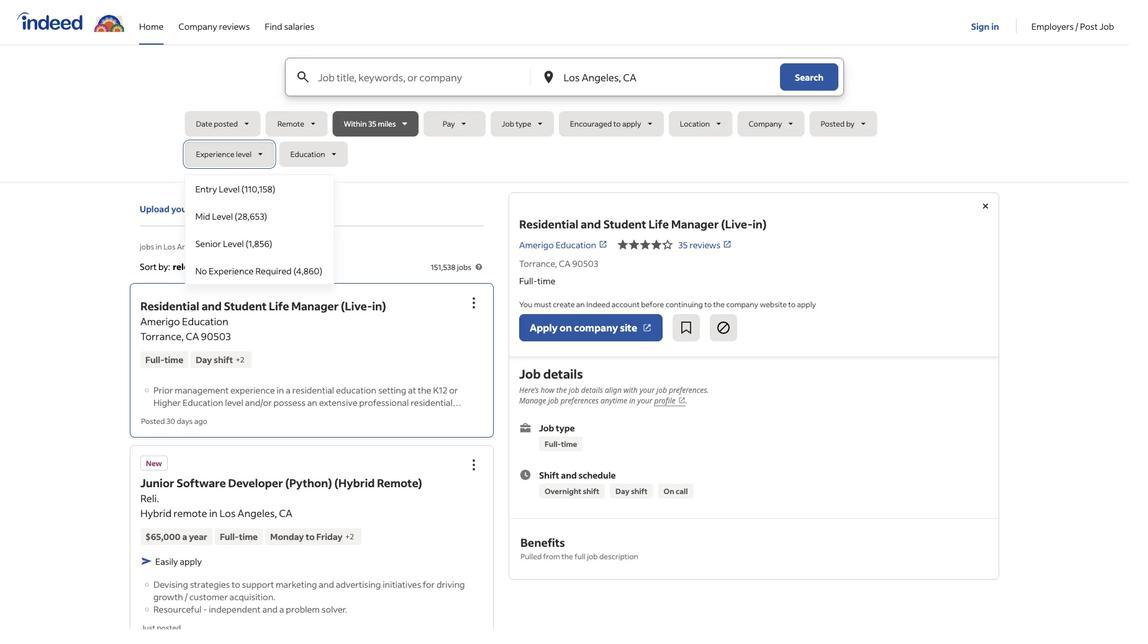 Task type: vqa. For each thing, say whether or not it's contained in the screenshot.
Messages Unread count 0 icon
no



Task type: describe. For each thing, give the bounding box(es) containing it.
account
[[612, 300, 640, 309]]

encouraged to apply
[[570, 119, 642, 129]]

preferences
[[561, 396, 599, 406]]

in) for residential and student life manager (live-in)
[[753, 217, 767, 231]]

education up torrance, ca 90503
[[556, 239, 597, 250]]

remote)
[[377, 476, 422, 491]]

manager for residential and student life manager (live-in)
[[672, 217, 719, 231]]

you
[[310, 204, 326, 215]]

/ inside devising strategies to support marketing and advertising initiatives for driving growth / customer acquisition. resourceful - independent and a problem solver.
[[185, 592, 188, 603]]

extensive
[[319, 397, 358, 408]]

full-time up must
[[520, 275, 556, 286]]

day shift
[[616, 487, 648, 496]]

2 horizontal spatial apply
[[798, 300, 817, 309]]

job up preferences on the bottom of the page
[[569, 385, 580, 396]]

here's
[[520, 385, 539, 396]]

(110,158)
[[242, 183, 276, 195]]

posted
[[214, 119, 238, 129]]

in down with
[[630, 396, 636, 406]]

setting
[[378, 385, 407, 396]]

time down torrance, ca 90503
[[538, 275, 556, 286]]

company reviews
[[179, 21, 250, 32]]

sign in link
[[972, 1, 1002, 43]]

prior
[[153, 385, 173, 396]]

developer
[[228, 476, 283, 491]]

posted for posted 30 days ago
[[141, 417, 165, 426]]

independent
[[209, 604, 261, 615]]

time left monday
[[239, 532, 258, 543]]

search
[[795, 71, 824, 83]]

menu containing entry level (110,158)
[[185, 175, 335, 285]]

education
[[336, 385, 377, 396]]

date posted button
[[185, 111, 261, 137]]

apply on company site
[[530, 322, 638, 334]]

posted for posted by
[[821, 119, 845, 129]]

prior management experience in a residential education setting at the k12 or higher education level and/or possess an extensive professional residential…
[[153, 385, 462, 408]]

website
[[760, 300, 787, 309]]

full-time up prior
[[145, 354, 183, 366]]

location button
[[669, 111, 733, 137]]

experience level button
[[185, 142, 274, 167]]

- inside devising strategies to support marketing and advertising initiatives for driving growth / customer acquisition. resourceful - independent and a problem solver.
[[203, 604, 207, 615]]

education inside residential and student life manager (live-in) amerigo education torrance, ca 90503
[[182, 315, 229, 328]]

indeed proudly celebrates hispanic heritage month image
[[94, 13, 124, 32]]

devising strategies to support marketing and advertising initiatives for driving growth / customer acquisition. resourceful - independent and a problem solver.
[[153, 579, 465, 615]]

on call
[[664, 487, 688, 496]]

growth
[[153, 592, 183, 603]]

experience inside menu
[[209, 265, 254, 277]]

2 vertical spatial your
[[638, 396, 653, 406]]

job inside the employers / post job link
[[1100, 21, 1115, 32]]

upload
[[140, 204, 170, 215]]

(28,653)
[[235, 211, 267, 222]]

residential for residential and student life manager (live-in) amerigo education torrance, ca 90503
[[140, 299, 199, 313]]

find
[[265, 21, 282, 32]]

apply inside the encouraged to apply dropdown button
[[623, 119, 642, 129]]

Edit location text field
[[561, 58, 756, 96]]

151,538
[[431, 262, 456, 272]]

save this job image
[[679, 321, 694, 336]]

(python)
[[285, 476, 332, 491]]

align
[[605, 385, 622, 396]]

employers
[[246, 204, 290, 215]]

company for company
[[749, 119, 782, 129]]

date posted
[[196, 119, 238, 129]]

find salaries link
[[265, 0, 314, 42]]

and up solver.
[[319, 579, 334, 590]]

and for shift and schedule
[[561, 470, 577, 481]]

upload your resume - let employers find you
[[140, 204, 326, 215]]

paid housing
[[533, 578, 585, 589]]

create
[[553, 300, 575, 309]]

0 vertical spatial angeles,
[[177, 242, 207, 251]]

to left the friday
[[306, 532, 315, 543]]

home link
[[139, 0, 164, 42]]

none search field containing search
[[185, 58, 945, 285]]

reli.
[[140, 492, 159, 505]]

151,538 jobs
[[431, 262, 472, 272]]

pay button
[[424, 111, 486, 137]]

sort by: relevance - date
[[140, 261, 239, 272]]

relevance
[[173, 261, 213, 272]]

full- up shift
[[545, 439, 561, 449]]

level inside dropdown button
[[236, 149, 252, 159]]

entry level (110,158) link
[[185, 175, 334, 203]]

manage job preferences anytime in your
[[520, 396, 655, 406]]

time up prior
[[165, 354, 183, 366]]

full-time down reli. hybrid remote in los angeles, ca on the bottom left
[[220, 532, 258, 543]]

the up not interested image
[[714, 300, 725, 309]]

job inside benefits pulled from the full job description
[[587, 552, 598, 561]]

1 horizontal spatial company
[[727, 300, 759, 309]]

preferences.
[[669, 385, 709, 396]]

job inside job type popup button
[[502, 119, 515, 129]]

level for senior
[[223, 238, 244, 249]]

reviews for 35 reviews
[[690, 239, 721, 250]]

0 vertical spatial details
[[544, 366, 583, 382]]

monday to friday + 2
[[270, 532, 354, 543]]

student for residential and student life manager (live-in)
[[604, 217, 647, 231]]

torrance, inside residential and student life manager (live-in) amerigo education torrance, ca 90503
[[140, 330, 184, 343]]

junior software developer (python) (hybrid remote) button
[[140, 476, 422, 491]]

post
[[1081, 21, 1098, 32]]

job actions menu is collapsed image
[[467, 296, 482, 311]]

find
[[292, 204, 308, 215]]

90503 inside residential and student life manager (live-in) amerigo education torrance, ca 90503
[[201, 330, 231, 343]]

full- up prior
[[145, 354, 165, 366]]

35 reviews
[[679, 239, 721, 250]]

within 35 miles button
[[333, 111, 419, 137]]

(live- for residential and student life manager (live-in)
[[721, 217, 753, 231]]

acquisition.
[[230, 592, 276, 603]]

in up by:
[[156, 242, 162, 251]]

remote button
[[266, 111, 328, 137]]

initiatives
[[383, 579, 421, 590]]

site
[[620, 322, 638, 334]]

0 vertical spatial /
[[1076, 21, 1079, 32]]

ca inside reli. hybrid remote in los angeles, ca
[[279, 507, 293, 520]]

day for day shift + 2
[[196, 354, 212, 366]]

shift for overnight shift
[[583, 487, 600, 496]]

for
[[423, 579, 435, 590]]

easily apply
[[155, 556, 202, 567]]

employers / post job
[[1032, 21, 1115, 32]]

or
[[449, 385, 458, 396]]

1 vertical spatial type
[[556, 423, 575, 434]]

and for residential and student life manager (live-in)
[[581, 217, 601, 231]]

level for mid
[[212, 211, 233, 222]]

on
[[664, 487, 675, 496]]

education inside "prior management experience in a residential education setting at the k12 or higher education level and/or possess an extensive professional residential…"
[[183, 397, 223, 408]]

35 inside dropdown button
[[368, 119, 377, 129]]

home
[[139, 21, 164, 32]]

sort
[[140, 261, 157, 272]]

easily
[[155, 556, 178, 567]]

apply on company site button
[[520, 314, 663, 342]]

mid level (28,653) link
[[185, 203, 334, 230]]

schedule
[[579, 470, 616, 481]]

from
[[543, 552, 560, 561]]

residential for residential and student life manager (live-in)
[[520, 217, 579, 231]]

location
[[680, 119, 710, 129]]

senior level (1,856) link
[[185, 230, 334, 257]]

full-time up shift
[[545, 439, 578, 449]]

not interested image
[[717, 321, 731, 336]]

shift
[[539, 470, 560, 481]]

in inside reli. hybrid remote in los angeles, ca
[[209, 507, 218, 520]]

the inside benefits pulled from the full job description
[[562, 552, 573, 561]]

student for residential and student life manager (live-in) amerigo education torrance, ca 90503
[[224, 299, 267, 313]]

posted by
[[821, 119, 855, 129]]

(hybrid
[[335, 476, 375, 491]]

resume
[[192, 204, 224, 215]]

job type inside job type popup button
[[502, 119, 532, 129]]



Task type: locate. For each thing, give the bounding box(es) containing it.
your
[[171, 204, 191, 215], [640, 385, 655, 396], [638, 396, 653, 406]]

0 horizontal spatial type
[[516, 119, 532, 129]]

(live- for residential and student life manager (live-in) amerigo education torrance, ca 90503
[[341, 299, 372, 313]]

0 vertical spatial company
[[727, 300, 759, 309]]

+ inside "day shift + 2"
[[236, 355, 240, 365]]

angeles,
[[177, 242, 207, 251], [238, 507, 277, 520]]

1 horizontal spatial jobs
[[457, 262, 472, 272]]

life down required
[[269, 299, 289, 313]]

shift for day shift
[[631, 487, 648, 496]]

jobs in los angeles, ca
[[140, 242, 218, 251]]

0 horizontal spatial a
[[182, 532, 187, 543]]

0 vertical spatial level
[[236, 149, 252, 159]]

shift for day shift + 2
[[214, 354, 233, 366]]

job type down preferences on the bottom of the page
[[539, 423, 575, 434]]

reviews for company reviews
[[219, 21, 250, 32]]

1 vertical spatial residential
[[140, 299, 199, 313]]

in right sign
[[992, 21, 1000, 32]]

1 vertical spatial your
[[640, 385, 655, 396]]

entry
[[195, 183, 217, 195]]

experience down date posted
[[196, 149, 235, 159]]

reviews
[[219, 21, 250, 32], [690, 239, 721, 250]]

0 horizontal spatial los
[[164, 242, 176, 251]]

an down residential
[[307, 397, 317, 408]]

job down manage
[[539, 423, 554, 434]]

0 horizontal spatial angeles,
[[177, 242, 207, 251]]

level for entry
[[219, 183, 240, 195]]

a left problem
[[280, 604, 284, 615]]

2 horizontal spatial shift
[[631, 487, 648, 496]]

company reviews link
[[179, 0, 250, 42]]

2 right the friday
[[350, 532, 354, 542]]

0 horizontal spatial amerigo
[[140, 315, 180, 328]]

-
[[225, 204, 229, 215], [215, 261, 219, 272], [203, 604, 207, 615]]

1 horizontal spatial /
[[1076, 21, 1079, 32]]

level up the date link at the top
[[223, 238, 244, 249]]

remote
[[174, 507, 207, 520]]

date
[[221, 261, 239, 272]]

0 horizontal spatial 2
[[240, 355, 245, 365]]

company up not interested image
[[727, 300, 759, 309]]

los up by:
[[164, 242, 176, 251]]

details
[[544, 366, 583, 382], [582, 385, 603, 396]]

1 horizontal spatial angeles,
[[238, 507, 277, 520]]

must
[[534, 300, 552, 309]]

- down customer
[[203, 604, 207, 615]]

jobs left help icon
[[457, 262, 472, 272]]

reviews left the find
[[219, 21, 250, 32]]

type inside job type popup button
[[516, 119, 532, 129]]

0 vertical spatial student
[[604, 217, 647, 231]]

by
[[847, 119, 855, 129]]

0 horizontal spatial (live-
[[341, 299, 372, 313]]

amerigo
[[520, 239, 554, 250], [140, 315, 180, 328]]

35 left miles
[[368, 119, 377, 129]]

amerigo inside residential and student life manager (live-in) amerigo education torrance, ca 90503
[[140, 315, 180, 328]]

0 horizontal spatial reviews
[[219, 21, 250, 32]]

professional
[[359, 397, 409, 408]]

residential down by:
[[140, 299, 199, 313]]

entry level (110,158)
[[195, 183, 276, 195]]

+ up "experience"
[[236, 355, 240, 365]]

1 horizontal spatial posted
[[821, 119, 845, 129]]

angeles, down developer
[[238, 507, 277, 520]]

posted left the 30
[[141, 417, 165, 426]]

- for date
[[215, 261, 219, 272]]

2 inside "day shift + 2"
[[240, 355, 245, 365]]

to inside dropdown button
[[614, 119, 621, 129]]

1 horizontal spatial (live-
[[721, 217, 753, 231]]

1 vertical spatial day
[[616, 487, 630, 496]]

shift left on
[[631, 487, 648, 496]]

0 vertical spatial residential
[[520, 217, 579, 231]]

employers / post job link
[[1032, 0, 1115, 42]]

1 vertical spatial level
[[225, 397, 243, 408]]

a up possess
[[286, 385, 291, 396]]

1 horizontal spatial a
[[280, 604, 284, 615]]

0 horizontal spatial job type
[[502, 119, 532, 129]]

+ inside monday to friday + 2
[[345, 532, 350, 542]]

job
[[569, 385, 580, 396], [657, 385, 667, 396], [549, 396, 559, 406], [587, 552, 598, 561]]

0 vertical spatial job type
[[502, 119, 532, 129]]

1 horizontal spatial -
[[215, 261, 219, 272]]

experience
[[231, 385, 275, 396]]

/ left post
[[1076, 21, 1079, 32]]

torrance, up prior
[[140, 330, 184, 343]]

manager for residential and student life manager (live-in) amerigo education torrance, ca 90503
[[291, 299, 339, 313]]

(live- inside residential and student life manager (live-in) amerigo education torrance, ca 90503
[[341, 299, 372, 313]]

level right mid
[[212, 211, 233, 222]]

0 horizontal spatial in)
[[372, 299, 386, 313]]

1 horizontal spatial company
[[749, 119, 782, 129]]

management
[[175, 385, 229, 396]]

life up the 4.1 out of 5 stars. link to 35 company reviews (opens in a new tab) image
[[649, 217, 669, 231]]

manager inside residential and student life manager (live-in) amerigo education torrance, ca 90503
[[291, 299, 339, 313]]

0 vertical spatial posted
[[821, 119, 845, 129]]

- left date
[[215, 261, 219, 272]]

residential up "amerigo education"
[[520, 217, 579, 231]]

1 vertical spatial student
[[224, 299, 267, 313]]

job type right pay popup button
[[502, 119, 532, 129]]

day up management
[[196, 354, 212, 366]]

ca
[[208, 242, 218, 251], [559, 258, 571, 269], [186, 330, 199, 343], [279, 507, 293, 520]]

search: Job title, keywords, or company text field
[[316, 58, 530, 96]]

the left the 'full'
[[562, 552, 573, 561]]

in inside 'link'
[[992, 21, 1000, 32]]

to up acquisition.
[[232, 579, 240, 590]]

- for let
[[225, 204, 229, 215]]

you must create an indeed account before continuing to the company website to apply
[[520, 300, 817, 309]]

benefits
[[521, 536, 565, 550]]

None search field
[[185, 58, 945, 285]]

day shift + 2
[[196, 354, 245, 366]]

and up amerigo education link
[[581, 217, 601, 231]]

a left year at the left bottom of the page
[[182, 532, 187, 543]]

your down with
[[638, 396, 653, 406]]

a inside devising strategies to support marketing and advertising initiatives for driving growth / customer acquisition. resourceful - independent and a problem solver.
[[280, 604, 284, 615]]

life inside residential and student life manager (live-in) amerigo education torrance, ca 90503
[[269, 299, 289, 313]]

residential inside residential and student life manager (live-in) amerigo education torrance, ca 90503
[[140, 299, 199, 313]]

and down acquisition.
[[262, 604, 278, 615]]

los right remote
[[220, 507, 236, 520]]

1 horizontal spatial student
[[604, 217, 647, 231]]

the right at
[[418, 385, 432, 396]]

0 horizontal spatial -
[[203, 604, 207, 615]]

and up the overnight shift
[[561, 470, 577, 481]]

student
[[604, 217, 647, 231], [224, 299, 267, 313]]

shift down schedule
[[583, 487, 600, 496]]

0 horizontal spatial torrance,
[[140, 330, 184, 343]]

job actions menu is collapsed image
[[467, 458, 482, 473]]

1 vertical spatial -
[[215, 261, 219, 272]]

job right post
[[1100, 21, 1115, 32]]

0 horizontal spatial company
[[179, 21, 217, 32]]

life for residential and student life manager (live-in)
[[649, 217, 669, 231]]

2 up "experience"
[[240, 355, 245, 365]]

sign
[[972, 21, 990, 32]]

housing
[[552, 578, 585, 589]]

1 vertical spatial apply
[[798, 300, 817, 309]]

0 vertical spatial apply
[[623, 119, 642, 129]]

ago
[[194, 417, 207, 426]]

los inside reli. hybrid remote in los angeles, ca
[[220, 507, 236, 520]]

company down indeed
[[574, 322, 618, 334]]

1 horizontal spatial 35
[[679, 239, 688, 250]]

the inside "prior management experience in a residential education setting at the k12 or higher education level and/or possess an extensive professional residential…"
[[418, 385, 432, 396]]

residential
[[292, 385, 334, 396]]

0 vertical spatial 35
[[368, 119, 377, 129]]

experience level
[[196, 149, 252, 159]]

reviews right the 4.1 out of 5 stars. link to 35 company reviews (opens in a new tab) image
[[690, 239, 721, 250]]

profile link
[[655, 396, 686, 407]]

posted 30 days ago
[[141, 417, 207, 426]]

1 vertical spatial jobs
[[457, 262, 472, 272]]

1 vertical spatial amerigo
[[140, 315, 180, 328]]

0 horizontal spatial jobs
[[140, 242, 154, 251]]

job up profile
[[657, 385, 667, 396]]

1 vertical spatial (live-
[[341, 299, 372, 313]]

manager down (4,860) on the left top
[[291, 299, 339, 313]]

2 vertical spatial apply
[[180, 556, 202, 567]]

in) for residential and student life manager (live-in) amerigo education torrance, ca 90503
[[372, 299, 386, 313]]

level up upload your resume - let employers find you
[[219, 183, 240, 195]]

your right with
[[640, 385, 655, 396]]

junior software developer (python) (hybrid remote)
[[140, 476, 422, 491]]

indeed
[[587, 300, 611, 309]]

in
[[992, 21, 1000, 32], [156, 242, 162, 251], [277, 385, 284, 396], [630, 396, 636, 406], [209, 507, 218, 520]]

details up how
[[544, 366, 583, 382]]

type
[[516, 119, 532, 129], [556, 423, 575, 434]]

job up here's
[[520, 366, 541, 382]]

1 vertical spatial 35
[[679, 239, 688, 250]]

pulled
[[521, 552, 542, 561]]

job right pay popup button
[[502, 119, 515, 129]]

1 vertical spatial details
[[582, 385, 603, 396]]

1 vertical spatial an
[[307, 397, 317, 408]]

level
[[219, 183, 240, 195], [212, 211, 233, 222], [223, 238, 244, 249]]

0 vertical spatial torrance,
[[520, 258, 557, 269]]

1 horizontal spatial life
[[649, 217, 669, 231]]

0 vertical spatial day
[[196, 354, 212, 366]]

2 vertical spatial a
[[280, 604, 284, 615]]

0 horizontal spatial day
[[196, 354, 212, 366]]

day for day shift
[[616, 487, 630, 496]]

pay
[[443, 119, 455, 129]]

0 vertical spatial (live-
[[721, 217, 753, 231]]

paid
[[533, 578, 550, 589]]

0 vertical spatial level
[[219, 183, 240, 195]]

in) inside residential and student life manager (live-in) amerigo education torrance, ca 90503
[[372, 299, 386, 313]]

30
[[166, 417, 175, 426]]

life for residential and student life manager (live-in) amerigo education torrance, ca 90503
[[269, 299, 289, 313]]

higher
[[153, 397, 181, 408]]

education down management
[[183, 397, 223, 408]]

level inside "prior management experience in a residential education setting at the k12 or higher education level and/or possess an extensive professional residential…"
[[225, 397, 243, 408]]

1 vertical spatial +
[[345, 532, 350, 542]]

days
[[177, 417, 193, 426]]

4.1 out of 5 stars. link to 35 company reviews (opens in a new tab) image
[[618, 237, 674, 252]]

0 horizontal spatial 90503
[[201, 330, 231, 343]]

in inside "prior management experience in a residential education setting at the k12 or higher education level and/or possess an extensive professional residential…"
[[277, 385, 284, 396]]

35 right the 4.1 out of 5 stars. link to 35 company reviews (opens in a new tab) image
[[679, 239, 688, 250]]

apply right easily
[[180, 556, 202, 567]]

salaries
[[284, 21, 314, 32]]

company
[[727, 300, 759, 309], [574, 322, 618, 334]]

+
[[236, 355, 240, 365], [345, 532, 350, 542]]

experience inside dropdown button
[[196, 149, 235, 159]]

possess
[[274, 397, 306, 408]]

posted inside dropdown button
[[821, 119, 845, 129]]

to right continuing
[[705, 300, 712, 309]]

torrance, ca 90503
[[520, 258, 599, 269]]

posted left by
[[821, 119, 845, 129]]

1 horizontal spatial in)
[[753, 217, 767, 231]]

employers
[[1032, 21, 1074, 32]]

an right create
[[577, 300, 585, 309]]

to right the website
[[789, 300, 796, 309]]

90503
[[573, 258, 599, 269], [201, 330, 231, 343]]

0 horizontal spatial apply
[[180, 556, 202, 567]]

strategies
[[190, 579, 230, 590]]

education up "day shift + 2"
[[182, 315, 229, 328]]

anytime
[[601, 396, 628, 406]]

1 vertical spatial 90503
[[201, 330, 231, 343]]

in right remote
[[209, 507, 218, 520]]

1 horizontal spatial 2
[[350, 532, 354, 542]]

1 horizontal spatial an
[[577, 300, 585, 309]]

0 vertical spatial -
[[225, 204, 229, 215]]

company inside popup button
[[749, 119, 782, 129]]

here's how the job details align with your job preferences.
[[520, 385, 709, 396]]

amerigo up torrance, ca 90503
[[520, 239, 554, 250]]

shift up management
[[214, 354, 233, 366]]

torrance,
[[520, 258, 557, 269], [140, 330, 184, 343]]

experience down senior level (1,856)
[[209, 265, 254, 277]]

1 vertical spatial reviews
[[690, 239, 721, 250]]

driving
[[437, 579, 465, 590]]

1 horizontal spatial los
[[220, 507, 236, 520]]

0 vertical spatial 2
[[240, 355, 245, 365]]

0 vertical spatial life
[[649, 217, 669, 231]]

1 horizontal spatial amerigo
[[520, 239, 554, 250]]

0 vertical spatial your
[[171, 204, 191, 215]]

0 horizontal spatial student
[[224, 299, 267, 313]]

and inside residential and student life manager (live-in) amerigo education torrance, ca 90503
[[202, 299, 222, 313]]

and down "no"
[[202, 299, 222, 313]]

to right the encouraged
[[614, 119, 621, 129]]

+ right the friday
[[345, 532, 350, 542]]

date
[[196, 119, 212, 129]]

0 horizontal spatial posted
[[141, 417, 165, 426]]

/ up resourceful
[[185, 592, 188, 603]]

senior
[[195, 238, 221, 249]]

senior level (1,856)
[[195, 238, 272, 249]]

90503 up "day shift + 2"
[[201, 330, 231, 343]]

0 vertical spatial +
[[236, 355, 240, 365]]

job details
[[520, 366, 583, 382]]

0 horizontal spatial an
[[307, 397, 317, 408]]

an inside "prior management experience in a residential education setting at the k12 or higher education level and/or possess an extensive professional residential…"
[[307, 397, 317, 408]]

your left mid
[[171, 204, 191, 215]]

encouraged
[[570, 119, 612, 129]]

education inside popup button
[[291, 149, 325, 159]]

0 vertical spatial company
[[179, 21, 217, 32]]

student up the 4.1 out of 5 stars. link to 35 company reviews (opens in a new tab) image
[[604, 217, 647, 231]]

0 vertical spatial 90503
[[573, 258, 599, 269]]

2 horizontal spatial a
[[286, 385, 291, 396]]

in up possess
[[277, 385, 284, 396]]

35 reviews link
[[679, 239, 732, 250]]

to inside devising strategies to support marketing and advertising initiatives for driving growth / customer acquisition. resourceful - independent and a problem solver.
[[232, 579, 240, 590]]

2 inside monday to friday + 2
[[350, 532, 354, 542]]

details up manage job preferences anytime in your
[[582, 385, 603, 396]]

customer
[[189, 592, 228, 603]]

description
[[600, 552, 639, 561]]

student inside residential and student life manager (live-in) amerigo education torrance, ca 90503
[[224, 299, 267, 313]]

time up shift and schedule
[[561, 439, 578, 449]]

shift and schedule
[[539, 470, 616, 481]]

friday
[[317, 532, 343, 543]]

1 vertical spatial los
[[220, 507, 236, 520]]

0 vertical spatial los
[[164, 242, 176, 251]]

- left let at top left
[[225, 204, 229, 215]]

1 vertical spatial company
[[574, 322, 618, 334]]

support
[[242, 579, 274, 590]]

angeles, up relevance
[[177, 242, 207, 251]]

amerigo education link
[[520, 238, 608, 251]]

amerigo down by:
[[140, 315, 180, 328]]

full- right year at the left bottom of the page
[[220, 532, 239, 543]]

student down the no experience required (4,860)
[[224, 299, 267, 313]]

the right how
[[557, 385, 567, 396]]

overnight
[[545, 487, 582, 496]]

0 vertical spatial amerigo
[[520, 239, 554, 250]]

and for residential and student life manager (live-in) amerigo education torrance, ca 90503
[[202, 299, 222, 313]]

miles
[[378, 119, 396, 129]]

0 horizontal spatial life
[[269, 299, 289, 313]]

90503 down amerigo education link
[[573, 258, 599, 269]]

day down schedule
[[616, 487, 630, 496]]

close job details image
[[979, 199, 994, 214]]

within 35 miles
[[344, 119, 396, 129]]

1 horizontal spatial apply
[[623, 119, 642, 129]]

ca inside residential and student life manager (live-in) amerigo education torrance, ca 90503
[[186, 330, 199, 343]]

job right the 'full'
[[587, 552, 598, 561]]

level down "experience"
[[225, 397, 243, 408]]

1 vertical spatial job type
[[539, 423, 575, 434]]

0 vertical spatial jobs
[[140, 242, 154, 251]]

encouraged to apply button
[[559, 111, 664, 137]]

1 horizontal spatial shift
[[583, 487, 600, 496]]

apply right the website
[[798, 300, 817, 309]]

2 vertical spatial level
[[223, 238, 244, 249]]

a
[[286, 385, 291, 396], [182, 532, 187, 543], [280, 604, 284, 615]]

company for company reviews
[[179, 21, 217, 32]]

1 horizontal spatial type
[[556, 423, 575, 434]]

1 horizontal spatial job type
[[539, 423, 575, 434]]

job down how
[[549, 396, 559, 406]]

date link
[[221, 261, 239, 272]]

menu
[[185, 175, 335, 285]]

education down remote "popup button"
[[291, 149, 325, 159]]

/
[[1076, 21, 1079, 32], [185, 592, 188, 603]]

angeles, inside reli. hybrid remote in los angeles, ca
[[238, 507, 277, 520]]

a inside "prior management experience in a residential education setting at the k12 or higher education level and/or possess an extensive professional residential…"
[[286, 385, 291, 396]]

0 vertical spatial experience
[[196, 149, 235, 159]]

0 horizontal spatial +
[[236, 355, 240, 365]]

1 vertical spatial posted
[[141, 417, 165, 426]]

1 horizontal spatial day
[[616, 487, 630, 496]]

help icon image
[[474, 262, 484, 272]]

1 vertical spatial level
[[212, 211, 233, 222]]

upload your resume link
[[140, 203, 224, 216]]

full- up you
[[520, 275, 538, 286]]

remote
[[278, 119, 305, 129]]

overnight shift
[[545, 487, 600, 496]]

how
[[541, 385, 555, 396]]

0 vertical spatial type
[[516, 119, 532, 129]]

2 vertical spatial -
[[203, 604, 207, 615]]

0 vertical spatial an
[[577, 300, 585, 309]]

company inside the 'apply on company site' popup button
[[574, 322, 618, 334]]

in)
[[753, 217, 767, 231], [372, 299, 386, 313]]

and/or
[[245, 397, 272, 408]]



